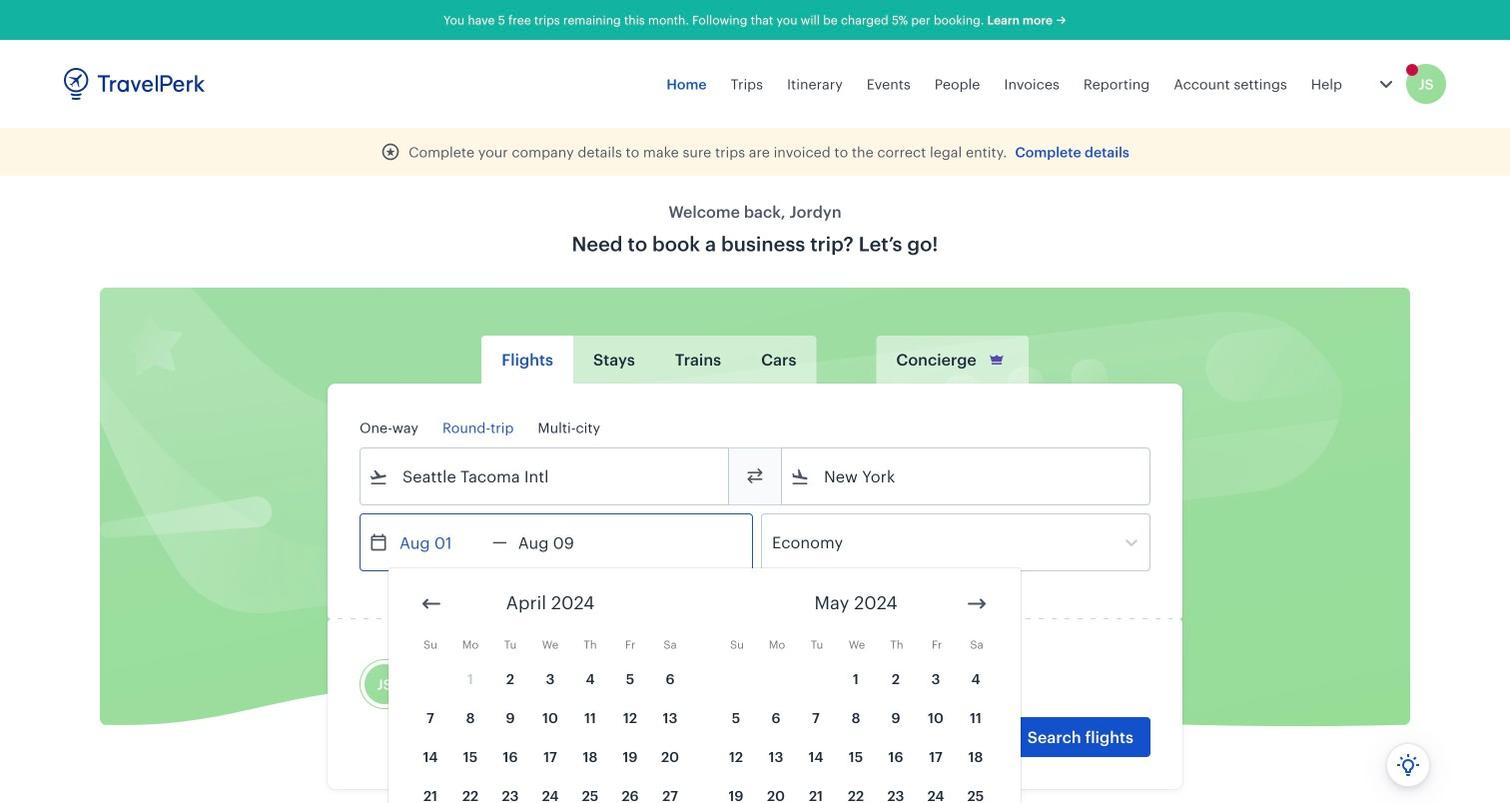 Task type: locate. For each thing, give the bounding box(es) containing it.
move backward to switch to the previous month. image
[[420, 592, 444, 616]]

Return text field
[[507, 515, 611, 571]]

choose saturday, may 11, 2024 as your check-in date. it's available. image
[[957, 699, 995, 736]]

choose friday, may 24, 2024 as your check-in date. it's available. image
[[917, 777, 955, 803]]

choose friday, may 3, 2024 as your check-in date. it's available. image
[[917, 661, 955, 697]]

choose friday, may 17, 2024 as your check-in date. it's available. image
[[917, 738, 955, 775]]

choose saturday, may 18, 2024 as your check-in date. it's available. image
[[957, 738, 995, 775]]

To search field
[[810, 461, 1124, 493]]



Task type: describe. For each thing, give the bounding box(es) containing it.
calendar application
[[389, 569, 1511, 803]]

choose saturday, may 4, 2024 as your check-in date. it's available. image
[[957, 661, 995, 697]]

Depart text field
[[389, 515, 493, 571]]

choose friday, may 10, 2024 as your check-in date. it's available. image
[[917, 699, 955, 736]]

choose saturday, may 25, 2024 as your check-in date. it's available. image
[[957, 777, 995, 803]]

Add traveler search field
[[583, 669, 791, 700]]

From search field
[[389, 461, 702, 493]]

move forward to switch to the next month. image
[[965, 592, 989, 616]]



Task type: vqa. For each thing, say whether or not it's contained in the screenshot.
Add first traveler SEARCH BOX
no



